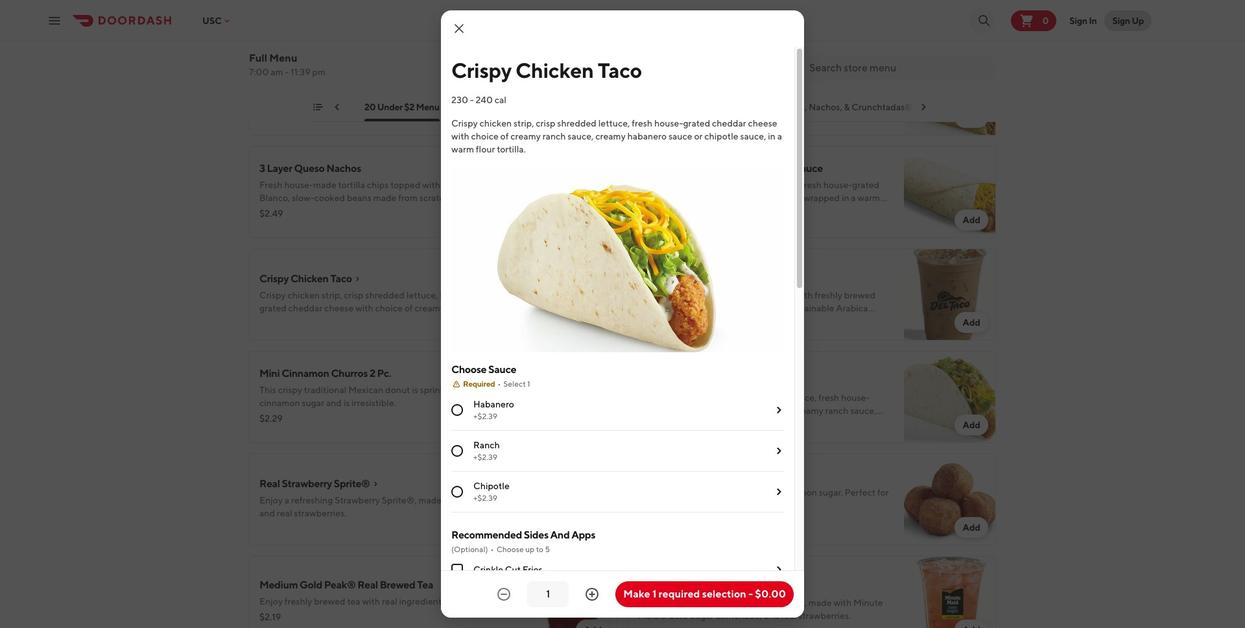 Task type: locate. For each thing, give the bounding box(es) containing it.
2 horizontal spatial chipotle
[[748, 419, 782, 429]]

flour inside snack taco seasoned beef, crisp shredded lettuce, fresh house-grated cheddar cheese in a crunchy corn shell or warm flour tortilla.
[[833, 98, 852, 108]]

sprinkled up the go
[[717, 487, 755, 498]]

crisp for crispy chicken strip, crisp shredded lettuce, fresh house- grated cheddar cheese with choice of creamy ranch sauce, creamy habanero sauce or chipotle sauce, topped with fresh house-made guacamole in a warm flour tortilla.
[[723, 393, 743, 403]]

real down our
[[347, 98, 363, 108]]

chicken inside the crispy chicken strip, crisp shredded lettuce, fresh house- grated cheddar cheese with choice of creamy ranch sauce, creamy habanero sauce or chipotle sauce, in a warm flour tortilla.
[[288, 290, 320, 300]]

bites up breakfast
[[670, 470, 693, 482]]

snack taco seasoned beef, crisp shredded lettuce, fresh house-grated cheddar cheese in a crunchy corn shell or warm flour tortilla.
[[639, 67, 883, 108]]

chips
[[367, 180, 389, 190]]

or inside "a snack size portion of our rich and creamy hand-blended treat with a choice of real strawberry, sweet chocolate, or classic vanilla."
[[483, 98, 491, 108]]

chipotle
[[474, 481, 510, 491]]

0 horizontal spatial -
[[285, 67, 289, 77]]

nachos
[[327, 162, 361, 175]]

tortilla. up cinnamon
[[260, 329, 289, 339]]

warm for bean & cheese burrito with green sauce slow-cooked beans made from scratch, fresh house-grated cheddar cheese, and tangy green sauce, wrapped in a warm flour tortilla.
[[858, 193, 881, 203]]

ranch for crispy chicken strip, crisp shredded lettuce, fresh house- grated cheddar cheese with choice of creamy ranch sauce, creamy habanero sauce or chipotle sauce, in a warm flour tortilla.
[[447, 303, 470, 313]]

0 vertical spatial refreshing
[[291, 495, 333, 506]]

creamy inside 3 layer queso nachos fresh house-made tortilla chips topped with creamy queso blanco, slow-cooked beans made from scratch, and tangy green sauce.
[[442, 180, 473, 190]]

cooked inside bean & cheese burrito with green sauce slow-cooked beans made from scratch, fresh house-grated cheddar cheese, and tangy green sauce, wrapped in a warm flour tortilla.
[[662, 180, 693, 190]]

pc.
[[377, 367, 391, 380]]

sauce up • select 1
[[489, 364, 517, 376]]

close crispy chicken taco image
[[452, 21, 467, 36]]

strip, for crispy chicken strip, crisp shredded lettuce, fresh house- grated cheddar cheese with choice of creamy ranch sauce, creamy habanero sauce or chipotle sauce, in a warm flour tortilla.
[[322, 290, 342, 300]]

1 sprite®, from the left
[[382, 495, 417, 506]]

of for crispy chicken strip, crisp shredded lettuce, fresh house- grated cheddar cheese with choice of creamy ranch sauce, creamy habanero sauce or chipotle sauce, in a warm flour tortilla.
[[405, 303, 413, 313]]

1 vertical spatial mini
[[260, 367, 280, 380]]

2 vertical spatial chipotle
[[748, 419, 782, 429]]

0 vertical spatial sprinkled
[[420, 385, 458, 395]]

1 vertical spatial chicken
[[291, 273, 329, 285]]

bean
[[639, 162, 662, 175]]

2 vertical spatial habanero
[[671, 419, 710, 429]]

crinkle
[[474, 565, 504, 575]]

beans up cheese,
[[695, 180, 719, 190]]

scratch, inside bean & cheese burrito with green sauce slow-cooked beans made from scratch, fresh house-grated cheddar cheese, and tangy green sauce, wrapped in a warm flour tortilla.
[[767, 180, 800, 190]]

1 vertical spatial habanero
[[292, 316, 331, 326]]

0 horizontal spatial &
[[664, 162, 671, 175]]

0 horizontal spatial cinnamon
[[260, 398, 300, 408]]

shredded inside the crispy chicken strip, crisp shredded lettuce, fresh house- grated cheddar cheese with choice of creamy ranch sauce, creamy habanero sauce or chipotle sauce, in a warm flour tortilla.
[[366, 290, 405, 300]]

0 horizontal spatial ranch
[[447, 303, 470, 313]]

or inside the crispy chicken strip, crisp shredded lettuce, fresh house- grated cheddar cheese with choice of creamy ranch sauce, creamy habanero sauce or chipotle sauce, in a warm flour tortilla.
[[358, 316, 367, 326]]

1 vertical spatial scratch,
[[420, 193, 452, 203]]

refreshing inside enjoy a refreshing strawberry lemonade, made with minute maid® zero sugar lemonade, and real strawberries.
[[670, 598, 712, 608]]

real strawberry lemonade
[[639, 580, 762, 592]]

0 vertical spatial strip,
[[514, 118, 534, 128]]

cinnamon left sugar.
[[777, 487, 818, 498]]

mini shakes image
[[526, 43, 618, 136]]

made left chipotle +$2.39
[[419, 495, 442, 506]]

mexican
[[349, 385, 384, 395]]

0 vertical spatial ranch
[[543, 131, 566, 141]]

sprinkled inside mini cinnamon churros 2 pc. this crispy traditional mexican donut is sprinkled with cinnamon sugar and is irresistible. $2.29
[[420, 385, 458, 395]]

1 vertical spatial sauce
[[489, 364, 517, 376]]

mini up a
[[260, 67, 280, 80]]

tortilla. inside the crispy chicken strip, crisp shredded lettuce, fresh house- grated cheddar cheese with choice of creamy ranch sauce, creamy habanero sauce or chipotle sauce, in a warm flour tortilla.
[[260, 329, 289, 339]]

warm inside bean & cheese burrito with green sauce slow-cooked beans made from scratch, fresh house-grated cheddar cheese, and tangy green sauce, wrapped in a warm flour tortilla.
[[858, 193, 881, 203]]

- inside button
[[749, 588, 753, 600]]

scroll menu navigation right image
[[919, 102, 929, 112]]

habanero
[[628, 131, 667, 141], [292, 316, 331, 326], [671, 419, 710, 429]]

2 horizontal spatial habanero
[[671, 419, 710, 429]]

shredded inside crispy chicken strip, crisp shredded lettuce, fresh house-grated cheddar cheese with choice of creamy ranch sauce, creamy habanero sauce or chipotle sauce, in a warm flour tortilla.
[[558, 118, 597, 128]]

2 tangy from the left
[[725, 193, 749, 203]]

chipotle +$2.39
[[474, 481, 510, 503]]

is
[[412, 385, 418, 395], [344, 398, 350, 408]]

flour left the crunchtadas®
[[833, 98, 852, 108]]

strawberry up zero
[[661, 580, 711, 592]]

3 +$2.39 from the top
[[474, 493, 498, 503]]

cooked down tortilla
[[315, 193, 345, 203]]

lemonade, down selection
[[716, 611, 762, 621]]

cheddar for crispy chicken strip, crisp shredded lettuce, fresh house-grated cheddar cheese with choice of creamy ranch sauce, creamy habanero sauce or chipotle sauce, in a warm flour tortilla.
[[713, 118, 747, 128]]

grated inside the crispy chicken strip, crisp shredded lettuce, fresh house- grated cheddar cheese with choice of creamy ranch sauce, creamy habanero sauce or chipotle sauce, in a warm flour tortilla.
[[260, 303, 287, 313]]

add button for crispy chicken strip, crisp shredded lettuce, fresh house- grated cheddar cheese with choice of creamy ranch sauce, creamy habanero sauce or chipotle sauce, in a warm flour tortilla.
[[577, 312, 610, 333]]

of inside the crispy chicken strip, crisp shredded lettuce, fresh house- grated cheddar cheese with choice of creamy ranch sauce, creamy habanero sauce or chipotle sauce, in a warm flour tortilla.
[[405, 303, 413, 313]]

add button for this crispy traditional mexican donut is sprinkled with cinnamon sugar and is irresistible.
[[577, 415, 610, 435]]

sauce for crispy chicken strip, crisp shredded lettuce, fresh house-grated cheddar cheese with choice of creamy ranch sauce, creamy habanero sauce or chipotle sauce, in a warm flour tortilla.
[[669, 131, 693, 141]]

2 vertical spatial ranch
[[826, 406, 849, 416]]

0 vertical spatial strawberries.
[[294, 508, 347, 518]]

creamy
[[403, 85, 434, 95], [511, 131, 541, 141], [596, 131, 626, 141], [442, 180, 473, 190], [415, 303, 445, 313], [260, 316, 290, 326], [794, 406, 824, 416], [639, 419, 669, 429]]

cinnamon
[[282, 367, 329, 380]]

sprinkled left 'required'
[[420, 385, 458, 395]]

grated for crispy chicken strip, crisp shredded lettuce, fresh house-grated cheddar cheese with choice of creamy ranch sauce, creamy habanero sauce or chipotle sauce, in a warm flour tortilla.
[[684, 118, 711, 128]]

or for crispy chicken strip, crisp shredded lettuce, fresh house- grated cheddar cheese with choice of creamy ranch sauce, creamy habanero sauce or chipotle sauce, topped with fresh house-made guacamole in a warm flour tortilla.
[[737, 419, 746, 429]]

and inside enjoy a refreshing strawberry lemonade, made with minute maid® zero sugar lemonade, and real strawberries.
[[764, 611, 780, 621]]

beans down tortilla
[[347, 193, 372, 203]]

sign left up
[[1113, 15, 1131, 26]]

tortilla. down cheese,
[[660, 206, 689, 216]]

a inside the crispy chicken strip, crisp shredded lettuce, fresh house- grated cheddar cheese with choice of creamy ranch sauce, creamy habanero sauce or chipotle sauce, topped with fresh house-made guacamole in a warm flour tortilla.
[[749, 432, 754, 442]]

cheese inside the crispy chicken strip, crisp shredded lettuce, fresh house- grated cheddar cheese with choice of creamy ranch sauce, creamy habanero sauce or chipotle sauce, in a warm flour tortilla.
[[325, 303, 354, 313]]

0 vertical spatial chicken
[[480, 118, 512, 128]]

habanero up bean
[[628, 131, 667, 141]]

is down mexican
[[344, 398, 350, 408]]

1 sign from the left
[[1070, 15, 1088, 26]]

0 vertical spatial from
[[746, 180, 766, 190]]

crunchy
[[722, 98, 755, 108]]

shredded inside snack taco seasoned beef, crisp shredded lettuce, fresh house-grated cheddar cheese in a crunchy corn shell or warm flour tortilla.
[[725, 85, 764, 95]]

crisp for crispy chicken strip, crisp shredded lettuce, fresh house- grated cheddar cheese with choice of creamy ranch sauce, creamy habanero sauce or chipotle sauce, in a warm flour tortilla.
[[344, 290, 364, 300]]

None radio
[[452, 486, 463, 498]]

flour inside bean & cheese burrito with green sauce slow-cooked beans made from scratch, fresh house-grated cheddar cheese, and tangy green sauce, wrapped in a warm flour tortilla.
[[639, 206, 658, 216]]

2 horizontal spatial real
[[639, 580, 659, 592]]

0 vertical spatial sauce
[[669, 131, 693, 141]]

choose up 'required'
[[452, 364, 487, 376]]

240
[[476, 95, 493, 105]]

green down blanco,
[[260, 206, 283, 216]]

add for crispy chicken strip, crisp shredded lettuce, fresh house- grated cheddar cheese with choice of creamy ranch sauce, creamy habanero sauce or chipotle sauce, in a warm flour tortilla.
[[584, 317, 602, 328]]

choose inside recommended sides and apps (optional) • choose up to 5
[[497, 545, 524, 554]]

refreshing for lemonade
[[670, 598, 712, 608]]

- left $0.00
[[749, 588, 753, 600]]

grated
[[850, 85, 878, 95], [684, 118, 711, 128], [853, 180, 880, 190], [260, 303, 287, 313], [639, 406, 666, 416]]

enjoy up maid®
[[639, 598, 662, 608]]

2 horizontal spatial ranch
[[826, 406, 849, 416]]

tangy
[[471, 193, 495, 203], [725, 193, 749, 203]]

1 +$2.39 from the top
[[474, 412, 498, 421]]

chicken for crispy chicken strip, crisp shredded lettuce, fresh house- grated cheddar cheese with choice of creamy ranch sauce, creamy habanero sauce or chipotle sauce, topped with fresh house-made guacamole in a warm flour tortilla.
[[667, 393, 699, 403]]

0 horizontal spatial beans
[[347, 193, 372, 203]]

increase quantity by 1 image
[[585, 587, 600, 602]]

habanero up cinnamon
[[292, 316, 331, 326]]

fresh
[[799, 85, 820, 95], [632, 118, 653, 128], [801, 180, 822, 190], [440, 290, 461, 300], [819, 393, 840, 403], [863, 419, 884, 429]]

add for crispy chicken strip, crisp shredded lettuce, fresh house- grated cheddar cheese with choice of creamy ranch sauce, creamy habanero sauce or chipotle sauce, topped with fresh house-made guacamole in a warm flour tortilla.
[[963, 420, 981, 430]]

1 horizontal spatial strawberries.
[[799, 611, 852, 621]]

mini inside mini cinnamon churros 2 pc. this crispy traditional mexican donut is sprinkled with cinnamon sugar and is irresistible. $2.29
[[260, 367, 280, 380]]

1 horizontal spatial tangy
[[725, 193, 749, 203]]

and inside enjoy a refreshing strawberry sprite®, made with sprite®, and real strawberries.
[[260, 508, 275, 518]]

cinnamon
[[260, 398, 300, 408], [777, 487, 818, 498]]

taco inside snack taco seasoned beef, crisp shredded lettuce, fresh house-grated cheddar cheese in a crunchy corn shell or warm flour tortilla.
[[668, 67, 690, 80]]

1 horizontal spatial choose
[[497, 545, 524, 554]]

taco up beef,
[[668, 67, 690, 80]]

iced
[[698, 273, 718, 285]]

enjoy a refreshing strawberry lemonade, made with minute maid® zero sugar lemonade, and real strawberries.
[[639, 598, 884, 621]]

mini
[[260, 67, 280, 80], [260, 367, 280, 380]]

house- inside bean & cheese burrito with green sauce slow-cooked beans made from scratch, fresh house-grated cheddar cheese, and tangy green sauce, wrapped in a warm flour tortilla.
[[824, 180, 853, 190]]

0 vertical spatial menu
[[270, 52, 298, 64]]

0 horizontal spatial choose
[[452, 364, 487, 376]]

menu inside full menu 7:00 am - 11:39 pm
[[270, 52, 298, 64]]

and inside bean & cheese burrito with green sauce slow-cooked beans made from scratch, fresh house-grated cheddar cheese, and tangy green sauce, wrapped in a warm flour tortilla.
[[708, 193, 723, 203]]

1 horizontal spatial ranch
[[543, 131, 566, 141]]

1 vertical spatial -
[[470, 95, 474, 105]]

2 horizontal spatial sauce
[[712, 419, 735, 429]]

cinnamon inside the donut bites crispy donut bites sprinkled with cinnamon sugar. perfect for breakfast or a grab-and-go snack.
[[777, 487, 818, 498]]

lemonade,
[[761, 598, 807, 608], [716, 611, 762, 621]]

or inside the crispy chicken strip, crisp shredded lettuce, fresh house- grated cheddar cheese with choice of creamy ranch sauce, creamy habanero sauce or chipotle sauce, topped with fresh house-made guacamole in a warm flour tortilla.
[[737, 419, 746, 429]]

0 horizontal spatial taco
[[331, 273, 352, 285]]

flour down slow-
[[639, 206, 658, 216]]

in inside crispy chicken strip, crisp shredded lettuce, fresh house-grated cheddar cheese with choice of creamy ranch sauce, creamy habanero sauce or chipotle sauce, in a warm flour tortilla.
[[769, 131, 776, 141]]

tortilla. for crispy chicken strip, crisp shredded lettuce, fresh house-grated cheddar cheese with choice of creamy ranch sauce, creamy habanero sauce or chipotle sauce, in a warm flour tortilla.
[[497, 144, 526, 154]]

with inside "a snack size portion of our rich and creamy hand-blended treat with a choice of real strawberry, sweet chocolate, or classic vanilla."
[[281, 98, 299, 108]]

cheddar
[[639, 98, 673, 108], [713, 118, 747, 128], [639, 193, 673, 203], [288, 303, 323, 313], [667, 406, 702, 416]]

a inside bean & cheese burrito with green sauce slow-cooked beans made from scratch, fresh house-grated cheddar cheese, and tangy green sauce, wrapped in a warm flour tortilla.
[[852, 193, 856, 203]]

1 vertical spatial queso
[[474, 180, 502, 190]]

0 vertical spatial chipotle
[[705, 131, 739, 141]]

sides
[[524, 529, 549, 541]]

+$2.39 inside habanero +$2.39
[[474, 412, 498, 421]]

choice inside crispy chicken strip, crisp shredded lettuce, fresh house-grated cheddar cheese with choice of creamy ranch sauce, creamy habanero sauce or chipotle sauce, in a warm flour tortilla.
[[471, 131, 499, 141]]

made left minute
[[809, 598, 832, 608]]

2 horizontal spatial strip,
[[701, 393, 721, 403]]

1 vertical spatial +$2.39
[[474, 452, 498, 462]]

1 vertical spatial strawberries.
[[799, 611, 852, 621]]

lettuce, for crispy chicken strip, crisp shredded lettuce, fresh house- grated cheddar cheese with choice of creamy ranch sauce, creamy habanero sauce or chipotle sauce, topped with fresh house-made guacamole in a warm flour tortilla.
[[786, 393, 817, 403]]

habanero for crispy chicken strip, crisp shredded lettuce, fresh house- grated cheddar cheese with choice of creamy ranch sauce, creamy habanero sauce or chipotle sauce, in a warm flour tortilla.
[[292, 316, 331, 326]]

strip, for crispy chicken strip, crisp shredded lettuce, fresh house-grated cheddar cheese with choice of creamy ranch sauce, creamy habanero sauce or chipotle sauce, in a warm flour tortilla.
[[514, 118, 534, 128]]

with
[[281, 98, 299, 108], [452, 131, 470, 141], [743, 162, 763, 175], [423, 180, 441, 190], [356, 303, 374, 313], [460, 385, 478, 395], [735, 406, 753, 416], [843, 419, 861, 429], [757, 487, 775, 498], [444, 495, 462, 506], [362, 596, 380, 607], [834, 598, 852, 608]]

a inside the donut bites crispy donut bites sprinkled with cinnamon sugar. perfect for breakfast or a grab-and-go snack.
[[689, 500, 694, 511]]

in
[[706, 98, 713, 108], [769, 131, 776, 141], [842, 193, 850, 203], [432, 316, 440, 326], [740, 432, 747, 442]]

warm right guacamole
[[756, 432, 778, 442]]

0 vertical spatial cinnamon
[[260, 398, 300, 408]]

- right am
[[285, 67, 289, 77]]

& right nachos,
[[845, 102, 851, 112]]

enjoy for real strawberry lemonade
[[639, 598, 662, 608]]

0 horizontal spatial chipotle
[[369, 316, 403, 326]]

& right bean
[[664, 162, 671, 175]]

1 vertical spatial choose
[[497, 545, 524, 554]]

cheese
[[672, 162, 707, 175]]

strawberries.
[[294, 508, 347, 518], [799, 611, 852, 621]]

+$2.39 down the ranch
[[474, 452, 498, 462]]

$2
[[405, 102, 415, 112]]

made left guacamole
[[667, 432, 691, 442]]

• down recommended
[[491, 545, 494, 554]]

tortilla. for bean & cheese burrito with green sauce slow-cooked beans made from scratch, fresh house-grated cheddar cheese, and tangy green sauce, wrapped in a warm flour tortilla.
[[660, 206, 689, 216]]

0 horizontal spatial sauce
[[333, 316, 357, 326]]

medium
[[260, 579, 298, 591]]

2 +$2.39 from the top
[[474, 452, 498, 462]]

+$2.39 inside ranch +$2.39
[[474, 452, 498, 462]]

lettuce, inside the crispy chicken strip, crisp shredded lettuce, fresh house- grated cheddar cheese with choice of creamy ranch sauce, creamy habanero sauce or chipotle sauce, in a warm flour tortilla.
[[407, 290, 438, 300]]

warm right wrapped
[[858, 193, 881, 203]]

sauce,
[[568, 131, 594, 141], [741, 131, 767, 141], [776, 193, 802, 203], [472, 303, 498, 313], [404, 316, 430, 326], [851, 406, 877, 416], [783, 419, 809, 429]]

of
[[343, 85, 351, 95], [337, 98, 345, 108], [501, 131, 509, 141], [405, 303, 413, 313], [784, 406, 792, 416]]

0 horizontal spatial sauce
[[489, 364, 517, 376]]

0 vertical spatial &
[[845, 102, 851, 112]]

in inside the crispy chicken strip, crisp shredded lettuce, fresh house- grated cheddar cheese with choice of creamy ranch sauce, creamy habanero sauce or chipotle sauce, in a warm flour tortilla.
[[432, 316, 440, 326]]

warm up choose sauce
[[448, 316, 471, 326]]

cooked up cheese,
[[662, 180, 693, 190]]

tortilla. inside snack taco seasoned beef, crisp shredded lettuce, fresh house-grated cheddar cheese in a crunchy corn shell or warm flour tortilla.
[[854, 98, 883, 108]]

1 vertical spatial green
[[260, 206, 283, 216]]

sauce for crispy chicken strip, crisp shredded lettuce, fresh house- grated cheddar cheese with choice of creamy ranch sauce, creamy habanero sauce or chipotle sauce, topped with fresh house-made guacamole in a warm flour tortilla.
[[712, 419, 735, 429]]

choose sauce group
[[452, 363, 785, 513]]

from inside 3 layer queso nachos fresh house-made tortilla chips topped with creamy queso blanco, slow-cooked beans made from scratch, and tangy green sauce.
[[399, 193, 418, 203]]

strawberry inside enjoy a refreshing strawberry sprite®, made with sprite®, and real strawberries.
[[335, 495, 380, 506]]

1 vertical spatial from
[[399, 193, 418, 203]]

1 tangy from the left
[[471, 193, 495, 203]]

$2.39
[[639, 208, 662, 219]]

0 horizontal spatial habanero
[[292, 316, 331, 326]]

cal
[[495, 95, 507, 105]]

0 horizontal spatial queso
[[294, 162, 325, 175]]

real down $0.00
[[782, 611, 797, 621]]

1 vertical spatial bites
[[695, 487, 716, 498]]

recommended sides and apps group
[[452, 528, 785, 628]]

1 horizontal spatial sprinkled
[[717, 487, 755, 498]]

+$2.39 for chipotle
[[474, 493, 498, 503]]

1 horizontal spatial taco
[[598, 58, 642, 82]]

enjoy inside enjoy a refreshing strawberry sprite®, made with sprite®, and real strawberries.
[[260, 495, 283, 506]]

fresh inside bean & cheese burrito with green sauce slow-cooked beans made from scratch, fresh house-grated cheddar cheese, and tangy green sauce, wrapped in a warm flour tortilla.
[[801, 180, 822, 190]]

strawberry,
[[364, 98, 410, 108]]

2 vertical spatial strip,
[[701, 393, 721, 403]]

1 horizontal spatial •
[[498, 379, 501, 389]]

1 vertical spatial beans
[[347, 193, 372, 203]]

made down burrito
[[721, 180, 745, 190]]

mini cinnamon churros 2 pc. this crispy traditional mexican donut is sprinkled with cinnamon sugar and is irresistible. $2.29
[[260, 367, 478, 424]]

cheese,
[[675, 193, 706, 203]]

recommended
[[452, 529, 522, 541]]

of inside the crispy chicken strip, crisp shredded lettuce, fresh house- grated cheddar cheese with choice of creamy ranch sauce, creamy habanero sauce or chipotle sauce, topped with fresh house-made guacamole in a warm flour tortilla.
[[784, 406, 792, 416]]

café de olla iced coffee image
[[905, 249, 997, 341]]

sweet
[[412, 98, 436, 108]]

sign left in
[[1070, 15, 1088, 26]]

1 horizontal spatial sprite®,
[[464, 495, 499, 506]]

+$2.39 down habanero
[[474, 412, 498, 421]]

1 horizontal spatial is
[[412, 385, 418, 395]]

strip, for crispy chicken strip, crisp shredded lettuce, fresh house- grated cheddar cheese with choice of creamy ranch sauce, creamy habanero sauce or chipotle sauce, topped with fresh house-made guacamole in a warm flour tortilla.
[[701, 393, 721, 403]]

230
[[452, 95, 468, 105]]

sauce up guacamole
[[712, 419, 735, 429]]

tortilla. inside bean & cheese burrito with green sauce slow-cooked beans made from scratch, fresh house-grated cheddar cheese, and tangy green sauce, wrapped in a warm flour tortilla.
[[660, 206, 689, 216]]

1 horizontal spatial sign
[[1113, 15, 1131, 26]]

menu up am
[[270, 52, 298, 64]]

1 vertical spatial &
[[664, 162, 671, 175]]

0 vertical spatial sauce
[[795, 162, 823, 175]]

0 vertical spatial •
[[498, 379, 501, 389]]

real strawberry sprite® image
[[526, 454, 618, 546]]

1 horizontal spatial &
[[845, 102, 851, 112]]

2 vertical spatial +$2.39
[[474, 493, 498, 503]]

menu right $2
[[417, 102, 440, 112]]

1 horizontal spatial cinnamon
[[777, 487, 818, 498]]

0 horizontal spatial topped
[[391, 180, 421, 190]]

in inside bean & cheese burrito with green sauce slow-cooked beans made from scratch, fresh house-grated cheddar cheese, and tangy green sauce, wrapped in a warm flour tortilla.
[[842, 193, 850, 203]]

house- inside the crispy chicken strip, crisp shredded lettuce, fresh house- grated cheddar cheese with choice of creamy ranch sauce, creamy habanero sauce or chipotle sauce, in a warm flour tortilla.
[[463, 290, 492, 300]]

2 sign from the left
[[1113, 15, 1131, 26]]

warm right "shell"
[[808, 98, 831, 108]]

donut bites image
[[905, 454, 997, 546]]

1 vertical spatial is
[[344, 398, 350, 408]]

1 horizontal spatial scratch,
[[767, 180, 800, 190]]

0 horizontal spatial •
[[491, 545, 494, 554]]

0 vertical spatial +$2.39
[[474, 412, 498, 421]]

and inside "a snack size portion of our rich and creamy hand-blended treat with a choice of real strawberry, sweet chocolate, or classic vanilla."
[[386, 85, 402, 95]]

beef
[[306, 102, 326, 112]]

Item Search search field
[[810, 61, 986, 75]]

3 layer queso nachos image
[[526, 146, 618, 238]]

topped inside 3 layer queso nachos fresh house-made tortilla chips topped with creamy queso blanco, slow-cooked beans made from scratch, and tangy green sauce.
[[391, 180, 421, 190]]

warm down fiesta packs button
[[452, 144, 474, 154]]

+$2.39 down chipotle on the bottom left
[[474, 493, 498, 503]]

• left select
[[498, 379, 501, 389]]

ranch inside the crispy chicken strip, crisp shredded lettuce, fresh house- grated cheddar cheese with choice of creamy ranch sauce, creamy habanero sauce or chipotle sauce, in a warm flour tortilla.
[[447, 303, 470, 313]]

lemonade, down lemonade
[[761, 598, 807, 608]]

add button for a snack size portion of our rich and creamy hand-blended treat with a choice of real strawberry, sweet chocolate, or classic vanilla.
[[577, 107, 610, 128]]

crisp inside crispy chicken strip, crisp shredded lettuce, fresh house-grated cheddar cheese with choice of creamy ranch sauce, creamy habanero sauce or chipotle sauce, in a warm flour tortilla.
[[536, 118, 556, 128]]

is right donut
[[412, 385, 418, 395]]

2 mini from the top
[[260, 367, 280, 380]]

-
[[285, 67, 289, 77], [470, 95, 474, 105], [749, 588, 753, 600]]

sauce up cheese
[[669, 131, 693, 141]]

0 vertical spatial bites
[[670, 470, 693, 482]]

add button for fresh house-made tortilla chips topped with creamy queso blanco, slow-cooked beans made from scratch, and tangy green sauce.
[[577, 210, 610, 230]]

None radio
[[452, 404, 463, 416], [452, 445, 463, 457], [452, 404, 463, 416], [452, 445, 463, 457]]

0 horizontal spatial crispy chicken taco
[[260, 273, 352, 285]]

1 horizontal spatial chipotle
[[705, 131, 739, 141]]

made down chips
[[374, 193, 397, 203]]

snack taco image
[[905, 43, 997, 136]]

•
[[498, 379, 501, 389], [491, 545, 494, 554]]

real down 'brewed'
[[382, 596, 398, 607]]

strawberry down sprite®
[[335, 495, 380, 506]]

scratch, inside 3 layer queso nachos fresh house-made tortilla chips topped with creamy queso blanco, slow-cooked beans made from scratch, and tangy green sauce.
[[420, 193, 452, 203]]

2 vertical spatial sauce
[[712, 419, 735, 429]]

house- inside snack taco seasoned beef, crisp shredded lettuce, fresh house-grated cheddar cheese in a crunchy corn shell or warm flour tortilla.
[[822, 85, 850, 95]]

add for fresh house-made tortilla chips topped with creamy queso blanco, slow-cooked beans made from scratch, and tangy green sauce.
[[584, 215, 602, 225]]

choice for crispy chicken strip, crisp shredded lettuce, fresh house- grated cheddar cheese with choice of creamy ranch sauce, creamy habanero sauce or chipotle sauce, topped with fresh house-made guacamole in a warm flour tortilla.
[[754, 406, 782, 416]]

real for real strawberry lemonade
[[639, 580, 659, 592]]

1 horizontal spatial bites
[[695, 487, 716, 498]]

1 right 'make' at the right of page
[[653, 588, 657, 600]]

&
[[845, 102, 851, 112], [664, 162, 671, 175]]

flour
[[833, 98, 852, 108], [476, 144, 495, 154], [639, 206, 658, 216], [473, 316, 492, 326], [780, 432, 799, 442]]

of for crispy chicken strip, crisp shredded lettuce, fresh house- grated cheddar cheese with choice of creamy ranch sauce, creamy habanero sauce or chipotle sauce, topped with fresh house-made guacamole in a warm flour tortilla.
[[784, 406, 792, 416]]

refreshing up sugar
[[670, 598, 712, 608]]

mini up the this
[[260, 367, 280, 380]]

choose inside group
[[452, 364, 487, 376]]

1 horizontal spatial strip,
[[514, 118, 534, 128]]

flour for crispy chicken strip, crisp shredded lettuce, fresh house- grated cheddar cheese with choice of creamy ranch sauce, creamy habanero sauce or chipotle sauce, in a warm flour tortilla.
[[473, 316, 492, 326]]

choose left up
[[497, 545, 524, 554]]

0 vertical spatial green
[[750, 193, 774, 203]]

- right 230
[[470, 95, 474, 105]]

chicken inside crispy chicken strip, crisp shredded lettuce, fresh house-grated cheddar cheese with choice of creamy ranch sauce, creamy habanero sauce or chipotle sauce, in a warm flour tortilla.
[[480, 118, 512, 128]]

add for enjoy a refreshing strawberry sprite®, made with sprite®, and real strawberries.
[[584, 522, 602, 533]]

enjoy up $2.19
[[260, 596, 283, 607]]

sprinkled inside the donut bites crispy donut bites sprinkled with cinnamon sugar. perfect for breakfast or a grab-and-go snack.
[[717, 487, 755, 498]]

green down green
[[750, 193, 774, 203]]

chipotle
[[705, 131, 739, 141], [369, 316, 403, 326], [748, 419, 782, 429]]

sprite®
[[334, 478, 370, 490]]

2
[[370, 367, 376, 380]]

1 right select
[[528, 379, 531, 389]]

sign for sign in
[[1070, 15, 1088, 26]]

mini cinnamon churros 2 pc. image
[[526, 351, 618, 443]]

shredded
[[725, 85, 764, 95], [558, 118, 597, 128], [366, 290, 405, 300], [745, 393, 784, 403]]

grated for crispy chicken strip, crisp shredded lettuce, fresh house- grated cheddar cheese with choice of creamy ranch sauce, creamy habanero sauce or chipotle sauce, topped with fresh house-made guacamole in a warm flour tortilla.
[[639, 406, 666, 416]]

habanero up guacamole
[[671, 419, 710, 429]]

refreshing down real strawberry sprite®
[[291, 495, 333, 506]]

taco inside dialog
[[598, 58, 642, 82]]

under
[[378, 102, 403, 112]]

add for slow-cooked beans made from scratch, fresh house-grated cheddar cheese, and tangy green sauce, wrapped in a warm flour tortilla.
[[963, 215, 981, 225]]

1 horizontal spatial sauce
[[669, 131, 693, 141]]

a snack size portion of our rich and creamy hand-blended treat with a choice of real strawberry, sweet chocolate, or classic vanilla.
[[260, 85, 495, 121]]

flour down fiesta packs button
[[476, 144, 495, 154]]

cinnamon down crispy
[[260, 398, 300, 408]]

grated inside bean & cheese burrito with green sauce slow-cooked beans made from scratch, fresh house-grated cheddar cheese, and tangy green sauce, wrapped in a warm flour tortilla.
[[853, 180, 880, 190]]

warm for crispy chicken strip, crisp shredded lettuce, fresh house- grated cheddar cheese with choice of creamy ranch sauce, creamy habanero sauce or chipotle sauce, in a warm flour tortilla.
[[448, 316, 471, 326]]

1 vertical spatial crispy chicken taco
[[260, 273, 352, 285]]

flour up the donut bites crispy donut bites sprinkled with cinnamon sugar. perfect for breakfast or a grab-and-go snack.
[[780, 432, 799, 442]]

chicken
[[480, 118, 512, 128], [288, 290, 320, 300], [667, 393, 699, 403]]

irresistible.
[[352, 398, 396, 408]]

crispy
[[452, 58, 512, 82], [452, 118, 478, 128], [260, 273, 289, 285], [260, 290, 286, 300], [639, 393, 665, 403], [639, 487, 665, 498]]

0 horizontal spatial sprite®,
[[382, 495, 417, 506]]

layer
[[267, 162, 292, 175]]

+$2.39 inside chipotle +$2.39
[[474, 493, 498, 503]]

cooked
[[662, 180, 693, 190], [315, 193, 345, 203]]

sauce inside crispy chicken strip, crisp shredded lettuce, fresh house-grated cheddar cheese with choice of creamy ranch sauce, creamy habanero sauce or chipotle sauce, in a warm flour tortilla.
[[669, 131, 693, 141]]

real
[[260, 478, 280, 490], [358, 579, 378, 591], [639, 580, 659, 592]]

refreshing inside enjoy a refreshing strawberry sprite®, made with sprite®, and real strawberries.
[[291, 495, 333, 506]]

1 horizontal spatial chicken
[[516, 58, 594, 82]]

mini for mini cinnamon churros 2 pc. this crispy traditional mexican donut is sprinkled with cinnamon sugar and is irresistible. $2.29
[[260, 367, 280, 380]]

sauce inside the crispy chicken strip, crisp shredded lettuce, fresh house- grated cheddar cheese with choice of creamy ranch sauce, creamy habanero sauce or chipotle sauce, topped with fresh house-made guacamole in a warm flour tortilla.
[[712, 419, 735, 429]]

1 horizontal spatial cooked
[[662, 180, 693, 190]]

bites up grab-
[[695, 487, 716, 498]]

0 horizontal spatial green
[[260, 206, 283, 216]]

1 horizontal spatial real
[[358, 579, 378, 591]]

green inside bean & cheese burrito with green sauce slow-cooked beans made from scratch, fresh house-grated cheddar cheese, and tangy green sauce, wrapped in a warm flour tortilla.
[[750, 193, 774, 203]]

0 vertical spatial beans
[[695, 180, 719, 190]]

birria
[[328, 102, 349, 112]]

sprite®,
[[382, 495, 417, 506], [464, 495, 499, 506]]

real down real strawberry sprite®
[[277, 508, 292, 518]]

a inside the crispy chicken strip, crisp shredded lettuce, fresh house- grated cheddar cheese with choice of creamy ranch sauce, creamy habanero sauce or chipotle sauce, in a warm flour tortilla.
[[442, 316, 446, 326]]

guacamole
[[692, 432, 738, 442]]

go
[[738, 500, 749, 511]]

up
[[526, 545, 535, 554]]

or for crispy chicken strip, crisp shredded lettuce, fresh house-grated cheddar cheese with choice of creamy ranch sauce, creamy habanero sauce or chipotle sauce, in a warm flour tortilla.
[[695, 131, 703, 141]]

enjoy inside enjoy a refreshing strawberry lemonade, made with minute maid® zero sugar lemonade, and real strawberries.
[[639, 598, 662, 608]]

sauce right green
[[795, 162, 823, 175]]

recommended sides and apps (optional) • choose up to 5
[[452, 529, 596, 554]]

green
[[765, 162, 794, 175]]

with inside medium gold peak® real brewed tea enjoy freshly brewed tea with real ingredients. $2.19
[[362, 596, 380, 607]]

sauce up churros
[[333, 316, 357, 326]]

1 vertical spatial ranch
[[447, 303, 470, 313]]

choice for crispy chicken strip, crisp shredded lettuce, fresh house-grated cheddar cheese with choice of creamy ranch sauce, creamy habanero sauce or chipotle sauce, in a warm flour tortilla.
[[471, 131, 499, 141]]

0 horizontal spatial chicken
[[288, 290, 320, 300]]

crisp inside the crispy chicken strip, crisp shredded lettuce, fresh house- grated cheddar cheese with choice of creamy ranch sauce, creamy habanero sauce or chipotle sauce, in a warm flour tortilla.
[[344, 290, 364, 300]]

tortilla. up sugar.
[[801, 432, 830, 442]]

7:00
[[249, 67, 269, 77]]

enjoy
[[260, 495, 283, 506], [260, 596, 283, 607], [639, 598, 662, 608]]

0 button
[[1012, 10, 1057, 31]]

grated inside crispy chicken strip, crisp shredded lettuce, fresh house-grated cheddar cheese with choice of creamy ranch sauce, creamy habanero sauce or chipotle sauce, in a warm flour tortilla.
[[684, 118, 711, 128]]

scroll menu navigation left image
[[332, 102, 343, 112]]

in for crispy chicken strip, crisp shredded lettuce, fresh house-grated cheddar cheese with choice of creamy ranch sauce, creamy habanero sauce or chipotle sauce, in a warm flour tortilla.
[[769, 131, 776, 141]]

0 horizontal spatial strawberries.
[[294, 508, 347, 518]]

enjoy down real strawberry sprite®
[[260, 495, 283, 506]]

make
[[624, 588, 651, 600]]

1 horizontal spatial menu
[[417, 102, 440, 112]]

bean & cheese burrito with green sauce slow-cooked beans made from scratch, fresh house-grated cheddar cheese, and tangy green sauce, wrapped in a warm flour tortilla.
[[639, 162, 881, 216]]

flour up choose sauce
[[473, 316, 492, 326]]

tortilla. inside crispy chicken strip, crisp shredded lettuce, fresh house-grated cheddar cheese with choice of creamy ranch sauce, creamy habanero sauce or chipotle sauce, in a warm flour tortilla.
[[497, 144, 526, 154]]

1 inside button
[[653, 588, 657, 600]]

0 vertical spatial mini
[[260, 67, 280, 80]]

menu
[[270, 52, 298, 64], [417, 102, 440, 112]]

taco up the crispy chicken strip, crisp shredded lettuce, fresh house- grated cheddar cheese with choice of creamy ranch sauce, creamy habanero sauce or chipotle sauce, in a warm flour tortilla.
[[331, 273, 352, 285]]

habanero for crispy chicken strip, crisp shredded lettuce, fresh house- grated cheddar cheese with choice of creamy ranch sauce, creamy habanero sauce or chipotle sauce, topped with fresh house-made guacamole in a warm flour tortilla.
[[671, 419, 710, 429]]

make 1 required selection - $0.00 button
[[616, 581, 794, 607]]

tortilla. down packs
[[497, 144, 526, 154]]

2 sprite®, from the left
[[464, 495, 499, 506]]

flour for crispy chicken strip, crisp shredded lettuce, fresh house-grated cheddar cheese with choice of creamy ranch sauce, creamy habanero sauce or chipotle sauce, in a warm flour tortilla.
[[476, 144, 495, 154]]

crispy inside the donut bites crispy donut bites sprinkled with cinnamon sugar. perfect for breakfast or a grab-and-go snack.
[[639, 487, 665, 498]]

chicken for crispy chicken strip, crisp shredded lettuce, fresh house- grated cheddar cheese with choice of creamy ranch sauce, creamy habanero sauce or chipotle sauce, in a warm flour tortilla.
[[288, 290, 320, 300]]

tortilla. right nachos,
[[854, 98, 883, 108]]

made inside enjoy a refreshing strawberry lemonade, made with minute maid® zero sugar lemonade, and real strawberries.
[[809, 598, 832, 608]]

taco up the 'seasoned'
[[598, 58, 642, 82]]

0 vertical spatial 1
[[528, 379, 531, 389]]

1 mini from the top
[[260, 67, 280, 80]]

0 horizontal spatial cooked
[[315, 193, 345, 203]]

1 vertical spatial refreshing
[[670, 598, 712, 608]]

strawberry down lemonade
[[714, 598, 759, 608]]

strip, inside the crispy chicken strip, crisp shredded lettuce, fresh house- grated cheddar cheese with choice of creamy ranch sauce, creamy habanero sauce or chipotle sauce, in a warm flour tortilla.
[[322, 290, 342, 300]]

strip, inside the crispy chicken strip, crisp shredded lettuce, fresh house- grated cheddar cheese with choice of creamy ranch sauce, creamy habanero sauce or chipotle sauce, topped with fresh house-made guacamole in a warm flour tortilla.
[[701, 393, 721, 403]]

$1.99
[[639, 3, 661, 14]]

0 horizontal spatial from
[[399, 193, 418, 203]]



Task type: describe. For each thing, give the bounding box(es) containing it.
shredded beef birria
[[264, 102, 349, 112]]

3 layer queso nachos fresh house-made tortilla chips topped with creamy queso blanco, slow-cooked beans made from scratch, and tangy green sauce.
[[260, 162, 502, 216]]

grated inside snack taco seasoned beef, crisp shredded lettuce, fresh house-grated cheddar cheese in a crunchy corn shell or warm flour tortilla.
[[850, 85, 878, 95]]

lettuce, for crispy chicken strip, crisp shredded lettuce, fresh house-grated cheddar cheese with choice of creamy ranch sauce, creamy habanero sauce or chipotle sauce, in a warm flour tortilla.
[[599, 118, 630, 128]]

0 vertical spatial is
[[412, 385, 418, 395]]

in for bean & cheese burrito with green sauce slow-cooked beans made from scratch, fresh house-grated cheddar cheese, and tangy green sauce, wrapped in a warm flour tortilla.
[[842, 193, 850, 203]]

warm for crispy chicken strip, crisp shredded lettuce, fresh house-grated cheddar cheese with choice of creamy ranch sauce, creamy habanero sauce or chipotle sauce, in a warm flour tortilla.
[[452, 144, 474, 154]]

sugar.
[[819, 487, 843, 498]]

crispy
[[278, 385, 302, 395]]

nachos,
[[810, 102, 843, 112]]

1 inside the "choose sauce" group
[[528, 379, 531, 389]]

usc button
[[202, 15, 232, 26]]

and-
[[719, 500, 738, 511]]

sign in link
[[1063, 7, 1105, 33]]

+$2.39 for ranch
[[474, 452, 498, 462]]

beans inside 3 layer queso nachos fresh house-made tortilla chips topped with creamy queso blanco, slow-cooked beans made from scratch, and tangy green sauce.
[[347, 193, 372, 203]]

coffee
[[720, 273, 752, 285]]

none radio inside the "choose sauce" group
[[452, 486, 463, 498]]

blended
[[460, 85, 495, 95]]

a inside enjoy a refreshing strawberry lemonade, made with minute maid® zero sugar lemonade, and real strawberries.
[[664, 598, 669, 608]]

crispy chicken taco guac'd up image
[[905, 351, 997, 443]]

in
[[1090, 15, 1098, 26]]

cheese for crispy chicken strip, crisp shredded lettuce, fresh house- grated cheddar cheese with choice of creamy ranch sauce, creamy habanero sauce or chipotle sauce, in a warm flour tortilla.
[[325, 303, 354, 313]]

crinkle cut fries
[[474, 565, 543, 575]]

flour inside the crispy chicken strip, crisp shredded lettuce, fresh house- grated cheddar cheese with choice of creamy ranch sauce, creamy habanero sauce or chipotle sauce, topped with fresh house-made guacamole in a warm flour tortilla.
[[780, 432, 799, 442]]

a inside enjoy a refreshing strawberry sprite®, made with sprite®, and real strawberries.
[[285, 495, 290, 506]]

ranch for crispy chicken strip, crisp shredded lettuce, fresh house-grated cheddar cheese with choice of creamy ranch sauce, creamy habanero sauce or chipotle sauce, in a warm flour tortilla.
[[543, 131, 566, 141]]

flour for bean & cheese burrito with green sauce slow-cooked beans made from scratch, fresh house-grated cheddar cheese, and tangy green sauce, wrapped in a warm flour tortilla.
[[639, 206, 658, 216]]

creamy inside "a snack size portion of our rich and creamy hand-blended treat with a choice of real strawberry, sweet chocolate, or classic vanilla."
[[403, 85, 434, 95]]

hand-
[[435, 85, 460, 95]]

or inside snack taco seasoned beef, crisp shredded lettuce, fresh house-grated cheddar cheese in a crunchy corn shell or warm flour tortilla.
[[798, 98, 806, 108]]

shredded for crispy chicken strip, crisp shredded lettuce, fresh house- grated cheddar cheese with choice of creamy ranch sauce, creamy habanero sauce or chipotle sauce, in a warm flour tortilla.
[[366, 290, 405, 300]]

or for a snack size portion of our rich and creamy hand-blended treat with a choice of real strawberry, sweet chocolate, or classic vanilla.
[[483, 98, 491, 108]]

cheese for crispy chicken strip, crisp shredded lettuce, fresh house-grated cheddar cheese with choice of creamy ranch sauce, creamy habanero sauce or chipotle sauce, in a warm flour tortilla.
[[749, 118, 778, 128]]

$0.00
[[756, 588, 786, 600]]

churros
[[331, 367, 368, 380]]

• select 1
[[498, 379, 531, 389]]

maid®
[[639, 611, 668, 621]]

real inside medium gold peak® real brewed tea enjoy freshly brewed tea with real ingredients. $2.19
[[382, 596, 398, 607]]

and
[[551, 529, 570, 541]]

strawberries. inside enjoy a refreshing strawberry sprite®, made with sprite®, and real strawberries.
[[294, 508, 347, 518]]

fresh inside crispy chicken strip, crisp shredded lettuce, fresh house-grated cheddar cheese with choice of creamy ranch sauce, creamy habanero sauce or chipotle sauce, in a warm flour tortilla.
[[632, 118, 653, 128]]

Crinkle Cut Fries checkbox
[[452, 564, 463, 576]]

vanilla.
[[288, 111, 317, 121]]

add button for enjoy a refreshing strawberry sprite®, made with sprite®, and real strawberries.
[[577, 517, 610, 538]]

grab-
[[696, 500, 719, 511]]

from inside bean & cheese burrito with green sauce slow-cooked beans made from scratch, fresh house-grated cheddar cheese, and tangy green sauce, wrapped in a warm flour tortilla.
[[746, 180, 766, 190]]

decrease quantity by 1 image
[[497, 587, 512, 602]]

strawberry inside enjoy a refreshing strawberry lemonade, made with minute maid® zero sugar lemonade, and real strawberries.
[[714, 598, 759, 608]]

rich
[[369, 85, 384, 95]]

snack queso quesadilla image
[[905, 0, 997, 33]]

• inside recommended sides and apps (optional) • choose up to 5
[[491, 545, 494, 554]]

11:39
[[291, 67, 311, 77]]

& inside bean & cheese burrito with green sauce slow-cooked beans made from scratch, fresh house-grated cheddar cheese, and tangy green sauce, wrapped in a warm flour tortilla.
[[664, 162, 671, 175]]

tangy inside bean & cheese burrito with green sauce slow-cooked beans made from scratch, fresh house-grated cheddar cheese, and tangy green sauce, wrapped in a warm flour tortilla.
[[725, 193, 749, 203]]

crispy chicken taco image
[[526, 249, 618, 341]]

in inside the crispy chicken strip, crisp shredded lettuce, fresh house- grated cheddar cheese with choice of creamy ranch sauce, creamy habanero sauce or chipotle sauce, topped with fresh house-made guacamole in a warm flour tortilla.
[[740, 432, 747, 442]]

with inside the crispy chicken strip, crisp shredded lettuce, fresh house- grated cheddar cheese with choice of creamy ranch sauce, creamy habanero sauce or chipotle sauce, in a warm flour tortilla.
[[356, 303, 374, 313]]

5
[[545, 545, 550, 554]]

crispy chicken taco dialog
[[441, 10, 805, 628]]

sauce for crispy chicken strip, crisp shredded lettuce, fresh house- grated cheddar cheese with choice of creamy ranch sauce, creamy habanero sauce or chipotle sauce, in a warm flour tortilla.
[[333, 316, 357, 326]]

add button for crispy chicken strip, crisp shredded lettuce, fresh house- grated cheddar cheese with choice of creamy ranch sauce, creamy habanero sauce or chipotle sauce, topped with fresh house-made guacamole in a warm flour tortilla.
[[955, 415, 989, 435]]

- for make
[[749, 588, 753, 600]]

enjoy for real strawberry sprite®
[[260, 495, 283, 506]]

fresh
[[260, 180, 283, 190]]

add for crispy donut bites sprinkled with cinnamon sugar. perfect for breakfast or a grab-and-go snack.
[[963, 522, 981, 533]]

or inside the donut bites crispy donut bites sprinkled with cinnamon sugar. perfect for breakfast or a grab-and-go snack.
[[679, 500, 687, 511]]

cheese for crispy chicken strip, crisp shredded lettuce, fresh house- grated cheddar cheese with choice of creamy ranch sauce, creamy habanero sauce or chipotle sauce, topped with fresh house-made guacamole in a warm flour tortilla.
[[703, 406, 733, 416]]

bean & cheese burrito with green sauce image
[[905, 146, 997, 238]]

enjoy inside medium gold peak® real brewed tea enjoy freshly brewed tea with real ingredients. $2.19
[[260, 596, 283, 607]]

crisp inside snack taco seasoned beef, crisp shredded lettuce, fresh house-grated cheddar cheese in a crunchy corn shell or warm flour tortilla.
[[703, 85, 723, 95]]

sauce inside group
[[489, 364, 517, 376]]

shredded for crispy chicken strip, crisp shredded lettuce, fresh house-grated cheddar cheese with choice of creamy ranch sauce, creamy habanero sauce or chipotle sauce, in a warm flour tortilla.
[[558, 118, 597, 128]]

enjoy a refreshing strawberry sprite®, made with sprite®, and real strawberries.
[[260, 495, 499, 518]]

cooked inside 3 layer queso nachos fresh house-made tortilla chips topped with creamy queso blanco, slow-cooked beans made from scratch, and tangy green sauce.
[[315, 193, 345, 203]]

crispy inside the crispy chicken strip, crisp shredded lettuce, fresh house- grated cheddar cheese with choice of creamy ranch sauce, creamy habanero sauce or chipotle sauce, in a warm flour tortilla.
[[260, 290, 286, 300]]

with inside enjoy a refreshing strawberry sprite®, made with sprite®, and real strawberries.
[[444, 495, 462, 506]]

full
[[249, 52, 267, 64]]

(optional)
[[452, 545, 488, 554]]

topped inside the crispy chicken strip, crisp shredded lettuce, fresh house- grated cheddar cheese with choice of creamy ranch sauce, creamy habanero sauce or chipotle sauce, topped with fresh house-made guacamole in a warm flour tortilla.
[[811, 419, 841, 429]]

$2.49
[[260, 208, 283, 219]]

choose sauce
[[452, 364, 517, 376]]

real for real strawberry sprite®
[[260, 478, 280, 490]]

crunchtadas®
[[853, 102, 914, 112]]

add button for seasoned beef, crisp shredded lettuce, fresh house-grated cheddar cheese in a crunchy corn shell or warm flour tortilla.
[[955, 107, 989, 128]]

open menu image
[[47, 13, 62, 28]]

required
[[463, 379, 495, 389]]

peak®
[[324, 579, 356, 591]]

habanero for crispy chicken strip, crisp shredded lettuce, fresh house-grated cheddar cheese with choice of creamy ranch sauce, creamy habanero sauce or chipotle sauce, in a warm flour tortilla.
[[628, 131, 667, 141]]

add button for crispy donut bites sprinkled with cinnamon sugar. perfect for breakfast or a grab-and-go snack.
[[955, 517, 989, 538]]

add for this crispy traditional mexican donut is sprinkled with cinnamon sugar and is irresistible.
[[584, 420, 602, 430]]

a inside crispy chicken strip, crisp shredded lettuce, fresh house-grated cheddar cheese with choice of creamy ranch sauce, creamy habanero sauce or chipotle sauce, in a warm flour tortilla.
[[778, 131, 783, 141]]

tortilla
[[338, 180, 365, 190]]

breakfast
[[639, 500, 677, 511]]

1 vertical spatial menu
[[417, 102, 440, 112]]

$2.29
[[260, 413, 283, 424]]

wrapped
[[804, 193, 840, 203]]

sign for sign up
[[1113, 15, 1131, 26]]

portion
[[311, 85, 341, 95]]

burrito
[[709, 162, 741, 175]]

chicken for crispy chicken strip, crisp shredded lettuce, fresh house-grated cheddar cheese with choice of creamy ranch sauce, creamy habanero sauce or chipotle sauce, in a warm flour tortilla.
[[480, 118, 512, 128]]

real inside enjoy a refreshing strawberry lemonade, made with minute maid® zero sugar lemonade, and real strawberries.
[[782, 611, 797, 621]]

cheddar for crispy chicken strip, crisp shredded lettuce, fresh house- grated cheddar cheese with choice of creamy ranch sauce, creamy habanero sauce or chipotle sauce, in a warm flour tortilla.
[[288, 303, 323, 313]]

freshly
[[285, 596, 312, 607]]

donut bites crispy donut bites sprinkled with cinnamon sugar. perfect for breakfast or a grab-and-go snack.
[[639, 470, 889, 511]]

real inside enjoy a refreshing strawberry sprite®, made with sprite®, and real strawberries.
[[277, 508, 292, 518]]

1 vertical spatial lemonade,
[[716, 611, 762, 621]]

real inside "a snack size portion of our rich and creamy hand-blended treat with a choice of real strawberry, sweet chocolate, or classic vanilla."
[[347, 98, 363, 108]]

with inside enjoy a refreshing strawberry lemonade, made with minute maid® zero sugar lemonade, and real strawberries.
[[834, 598, 852, 608]]

in inside snack taco seasoned beef, crisp shredded lettuce, fresh house-grated cheddar cheese in a crunchy corn shell or warm flour tortilla.
[[706, 98, 713, 108]]

230 - 240 cal
[[452, 95, 507, 105]]

mini shakes
[[260, 67, 314, 80]]

made inside enjoy a refreshing strawberry sprite®, made with sprite®, and real strawberries.
[[419, 495, 442, 506]]

sauce.
[[285, 206, 311, 216]]

grated for crispy chicken strip, crisp shredded lettuce, fresh house- grated cheddar cheese with choice of creamy ranch sauce, creamy habanero sauce or chipotle sauce, in a warm flour tortilla.
[[260, 303, 287, 313]]

fries
[[523, 565, 543, 575]]

refreshing for sprite®
[[291, 495, 333, 506]]

beans inside bean & cheese burrito with green sauce slow-cooked beans made from scratch, fresh house-grated cheddar cheese, and tangy green sauce, wrapped in a warm flour tortilla.
[[695, 180, 719, 190]]

chicken inside dialog
[[516, 58, 594, 82]]

snack
[[268, 85, 292, 95]]

crispy inside the crispy chicken strip, crisp shredded lettuce, fresh house- grated cheddar cheese with choice of creamy ranch sauce, creamy habanero sauce or chipotle sauce, topped with fresh house-made guacamole in a warm flour tortilla.
[[639, 393, 665, 403]]

warm inside snack taco seasoned beef, crisp shredded lettuce, fresh house-grated cheddar cheese in a crunchy corn shell or warm flour tortilla.
[[808, 98, 831, 108]]

Current quantity is 1 number field
[[536, 587, 562, 602]]

strawberry left sprite®
[[282, 478, 332, 490]]

with inside crispy chicken strip, crisp shredded lettuce, fresh house-grated cheddar cheese with choice of creamy ranch sauce, creamy habanero sauce or chipotle sauce, in a warm flour tortilla.
[[452, 131, 470, 141]]

fresh inside snack taco seasoned beef, crisp shredded lettuce, fresh house-grated cheddar cheese in a crunchy corn shell or warm flour tortilla.
[[799, 85, 820, 95]]

with inside mini cinnamon churros 2 pc. this crispy traditional mexican donut is sprinkled with cinnamon sugar and is irresistible. $2.29
[[460, 385, 478, 395]]

add for a snack size portion of our rich and creamy hand-blended treat with a choice of real strawberry, sweet chocolate, or classic vanilla.
[[584, 112, 602, 123]]

0 vertical spatial lemonade,
[[761, 598, 807, 608]]

• inside the "choose sauce" group
[[498, 379, 501, 389]]

habanero
[[474, 399, 515, 410]]

0 horizontal spatial bites
[[670, 470, 693, 482]]

medium gold peak® real brewed tea enjoy freshly brewed tea with real ingredients. $2.19
[[260, 579, 448, 622]]

3
[[260, 162, 265, 175]]

1 vertical spatial donut
[[667, 487, 693, 498]]

quesadillas, nachos, & crunchtadas®
[[757, 102, 914, 112]]

crispy chicken strip, crisp shredded lettuce, fresh house- grated cheddar cheese with choice of creamy ranch sauce, creamy habanero sauce or chipotle sauce, in a warm flour tortilla.
[[260, 290, 498, 339]]

ingredients.
[[399, 596, 448, 607]]

cheddar inside snack taco seasoned beef, crisp shredded lettuce, fresh house-grated cheddar cheese in a crunchy corn shell or warm flour tortilla.
[[639, 98, 673, 108]]

fiesta packs button
[[456, 101, 507, 121]]

chipotle for crispy chicken strip, crisp shredded lettuce, fresh house- grated cheddar cheese with choice of creamy ranch sauce, creamy habanero sauce or chipotle sauce, in a warm flour tortilla.
[[369, 316, 403, 326]]

real strawberry lemonade image
[[905, 556, 997, 628]]

chipotle for crispy chicken strip, crisp shredded lettuce, fresh house-grated cheddar cheese with choice of creamy ranch sauce, creamy habanero sauce or chipotle sauce, in a warm flour tortilla.
[[705, 131, 739, 141]]

zero
[[670, 611, 689, 621]]

& inside button
[[845, 102, 851, 112]]

sauce, inside bean & cheese burrito with green sauce slow-cooked beans made from scratch, fresh house-grated cheddar cheese, and tangy green sauce, wrapped in a warm flour tortilla.
[[776, 193, 802, 203]]

crispy chicken strip, crisp shredded lettuce, fresh house-grated cheddar cheese with choice of creamy ranch sauce, creamy habanero sauce or chipotle sauce, in a warm flour tortilla.
[[452, 118, 783, 154]]

in for crispy chicken strip, crisp shredded lettuce, fresh house- grated cheddar cheese with choice of creamy ranch sauce, creamy habanero sauce or chipotle sauce, in a warm flour tortilla.
[[432, 316, 440, 326]]

0
[[1043, 15, 1050, 26]]

beef,
[[681, 85, 701, 95]]

a inside snack taco seasoned beef, crisp shredded lettuce, fresh house-grated cheddar cheese in a crunchy corn shell or warm flour tortilla.
[[715, 98, 720, 108]]

house- inside 3 layer queso nachos fresh house-made tortilla chips topped with creamy queso blanco, slow-cooked beans made from scratch, and tangy green sauce.
[[285, 180, 313, 190]]

ranch +$2.39
[[474, 440, 500, 462]]

made down nachos on the left of page
[[313, 180, 337, 190]]

0 horizontal spatial chicken
[[291, 273, 329, 285]]

traditional
[[304, 385, 347, 395]]

chicken cheddar rollers image
[[526, 0, 618, 33]]

sugar
[[302, 398, 325, 408]]

cheddar inside bean & cheese burrito with green sauce slow-cooked beans made from scratch, fresh house-grated cheddar cheese, and tangy green sauce, wrapped in a warm flour tortilla.
[[639, 193, 673, 203]]

strawberries. inside enjoy a refreshing strawberry lemonade, made with minute maid® zero sugar lemonade, and real strawberries.
[[799, 611, 852, 621]]

am
[[271, 67, 283, 77]]

with inside 3 layer queso nachos fresh house-made tortilla chips topped with creamy queso blanco, slow-cooked beans made from scratch, and tangy green sauce.
[[423, 180, 441, 190]]

mini for mini shakes
[[260, 67, 280, 80]]

of for crispy chicken strip, crisp shredded lettuce, fresh house-grated cheddar cheese with choice of creamy ranch sauce, creamy habanero sauce or chipotle sauce, in a warm flour tortilla.
[[501, 131, 509, 141]]

real inside medium gold peak® real brewed tea enjoy freshly brewed tea with real ingredients. $2.19
[[358, 579, 378, 591]]

cheese inside snack taco seasoned beef, crisp shredded lettuce, fresh house-grated cheddar cheese in a crunchy corn shell or warm flour tortilla.
[[675, 98, 704, 108]]

pm
[[313, 67, 326, 77]]

olla
[[677, 273, 696, 285]]

1 horizontal spatial -
[[470, 95, 474, 105]]

add for seasoned beef, crisp shredded lettuce, fresh house-grated cheddar cheese in a crunchy corn shell or warm flour tortilla.
[[963, 112, 981, 123]]

with inside bean & cheese burrito with green sauce slow-cooked beans made from scratch, fresh house-grated cheddar cheese, and tangy green sauce, wrapped in a warm flour tortilla.
[[743, 162, 763, 175]]

fiesta
[[456, 102, 481, 112]]

a inside "a snack size portion of our rich and creamy hand-blended treat with a choice of real strawberry, sweet chocolate, or classic vanilla."
[[301, 98, 306, 108]]

de
[[662, 273, 676, 285]]

warm inside the crispy chicken strip, crisp shredded lettuce, fresh house- grated cheddar cheese with choice of creamy ranch sauce, creamy habanero sauce or chipotle sauce, topped with fresh house-made guacamole in a warm flour tortilla.
[[756, 432, 778, 442]]

sign in
[[1070, 15, 1098, 26]]

0 vertical spatial donut
[[639, 470, 668, 482]]

sign up
[[1113, 15, 1145, 26]]

to
[[536, 545, 544, 554]]

shredded for crispy chicken strip, crisp shredded lettuce, fresh house- grated cheddar cheese with choice of creamy ranch sauce, creamy habanero sauce or chipotle sauce, topped with fresh house-made guacamole in a warm flour tortilla.
[[745, 393, 784, 403]]

crispy chicken taco inside dialog
[[452, 58, 642, 82]]

$2.19
[[260, 612, 281, 622]]

crisp for crispy chicken strip, crisp shredded lettuce, fresh house-grated cheddar cheese with choice of creamy ranch sauce, creamy habanero sauce or chipotle sauce, in a warm flour tortilla.
[[536, 118, 556, 128]]

corn
[[757, 98, 775, 108]]

0 vertical spatial queso
[[294, 162, 325, 175]]

this
[[260, 385, 276, 395]]

lettuce, inside snack taco seasoned beef, crisp shredded lettuce, fresh house-grated cheddar cheese in a crunchy corn shell or warm flour tortilla.
[[766, 85, 797, 95]]

+$2.39 for habanero
[[474, 412, 498, 421]]

choice for crispy chicken strip, crisp shredded lettuce, fresh house- grated cheddar cheese with choice of creamy ranch sauce, creamy habanero sauce or chipotle sauce, in a warm flour tortilla.
[[375, 303, 403, 313]]

tortilla. inside the crispy chicken strip, crisp shredded lettuce, fresh house- grated cheddar cheese with choice of creamy ranch sauce, creamy habanero sauce or chipotle sauce, topped with fresh house-made guacamole in a warm flour tortilla.
[[801, 432, 830, 442]]

or for crispy chicken strip, crisp shredded lettuce, fresh house- grated cheddar cheese with choice of creamy ranch sauce, creamy habanero sauce or chipotle sauce, in a warm flour tortilla.
[[358, 316, 367, 326]]

with inside the donut bites crispy donut bites sprinkled with cinnamon sugar. perfect for breakfast or a grab-and-go snack.
[[757, 487, 775, 498]]

medium gold peak® real brewed tea image
[[526, 556, 618, 628]]

habanero +$2.39
[[474, 399, 515, 421]]

tea
[[417, 579, 434, 591]]

lettuce, for crispy chicken strip, crisp shredded lettuce, fresh house- grated cheddar cheese with choice of creamy ranch sauce, creamy habanero sauce or chipotle sauce, in a warm flour tortilla.
[[407, 290, 438, 300]]

choice inside "a snack size portion of our rich and creamy hand-blended treat with a choice of real strawberry, sweet chocolate, or classic vanilla."
[[308, 98, 335, 108]]

chocolate,
[[438, 98, 481, 108]]

tortilla. for crispy chicken strip, crisp shredded lettuce, fresh house- grated cheddar cheese with choice of creamy ranch sauce, creamy habanero sauce or chipotle sauce, in a warm flour tortilla.
[[260, 329, 289, 339]]

fresh inside the crispy chicken strip, crisp shredded lettuce, fresh house- grated cheddar cheese with choice of creamy ranch sauce, creamy habanero sauce or chipotle sauce, in a warm flour tortilla.
[[440, 290, 461, 300]]

cheddar for crispy chicken strip, crisp shredded lettuce, fresh house- grated cheddar cheese with choice of creamy ranch sauce, creamy habanero sauce or chipotle sauce, topped with fresh house-made guacamole in a warm flour tortilla.
[[667, 406, 702, 416]]

house- inside crispy chicken strip, crisp shredded lettuce, fresh house-grated cheddar cheese with choice of creamy ranch sauce, creamy habanero sauce or chipotle sauce, in a warm flour tortilla.
[[655, 118, 684, 128]]

brewed
[[314, 596, 346, 607]]

- for full
[[285, 67, 289, 77]]

green inside 3 layer queso nachos fresh house-made tortilla chips topped with creamy queso blanco, slow-cooked beans made from scratch, and tangy green sauce.
[[260, 206, 283, 216]]

crispy inside crispy chicken strip, crisp shredded lettuce, fresh house-grated cheddar cheese with choice of creamy ranch sauce, creamy habanero sauce or chipotle sauce, in a warm flour tortilla.
[[452, 118, 478, 128]]

and inside mini cinnamon churros 2 pc. this crispy traditional mexican donut is sprinkled with cinnamon sugar and is irresistible. $2.29
[[326, 398, 342, 408]]

minute
[[854, 598, 884, 608]]

1 horizontal spatial queso
[[474, 180, 502, 190]]

packs
[[483, 102, 507, 112]]

shell
[[777, 98, 796, 108]]

ranch for crispy chicken strip, crisp shredded lettuce, fresh house- grated cheddar cheese with choice of creamy ranch sauce, creamy habanero sauce or chipotle sauce, topped with fresh house-made guacamole in a warm flour tortilla.
[[826, 406, 849, 416]]

cinnamon inside mini cinnamon churros 2 pc. this crispy traditional mexican donut is sprinkled with cinnamon sugar and is irresistible. $2.29
[[260, 398, 300, 408]]

quesadillas, nachos, & crunchtadas® button
[[757, 101, 914, 121]]

and inside 3 layer queso nachos fresh house-made tortilla chips topped with creamy queso blanco, slow-cooked beans made from scratch, and tangy green sauce.
[[454, 193, 469, 203]]

made inside the crispy chicken strip, crisp shredded lettuce, fresh house- grated cheddar cheese with choice of creamy ranch sauce, creamy habanero sauce or chipotle sauce, topped with fresh house-made guacamole in a warm flour tortilla.
[[667, 432, 691, 442]]

add button for slow-cooked beans made from scratch, fresh house-grated cheddar cheese, and tangy green sauce, wrapped in a warm flour tortilla.
[[955, 210, 989, 230]]

ranch
[[474, 440, 500, 451]]

chipotle for crispy chicken strip, crisp shredded lettuce, fresh house- grated cheddar cheese with choice of creamy ranch sauce, creamy habanero sauce or chipotle sauce, topped with fresh house-made guacamole in a warm flour tortilla.
[[748, 419, 782, 429]]



Task type: vqa. For each thing, say whether or not it's contained in the screenshot.
Easy on the right
no



